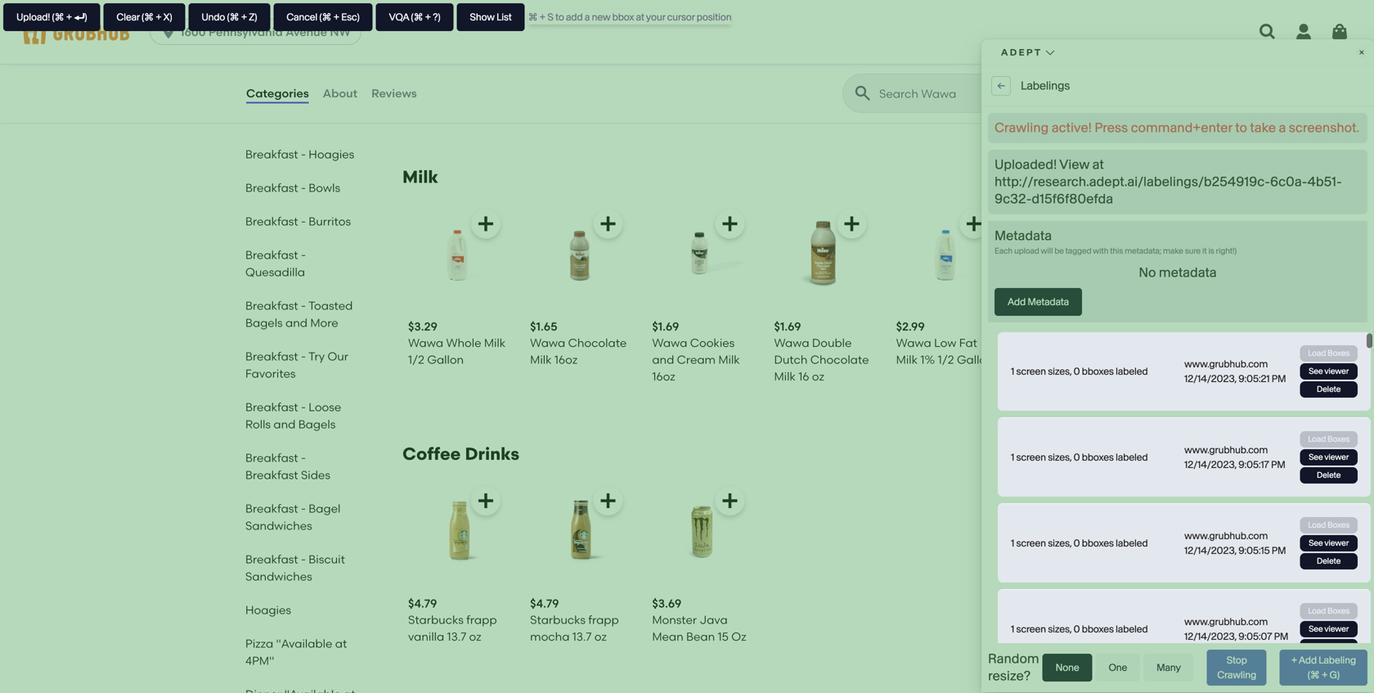 Task type: locate. For each thing, give the bounding box(es) containing it.
iced down wawa iced tea half gallon image
[[568, 59, 593, 73]]

- inside tab
[[301, 147, 306, 161]]

16oz inside wawa half & half (lemonade/iced tea) - 16oz
[[687, 92, 710, 106]]

5 breakfast from the top
[[246, 299, 298, 313]]

11 breakfast from the top
[[246, 552, 298, 566]]

- inside breakfast - toasted bagels and more
[[301, 299, 306, 313]]

fat right low
[[960, 336, 978, 350]]

- for breakfast
[[301, 451, 306, 465]]

svg image
[[1295, 22, 1314, 42], [1331, 22, 1350, 42], [160, 24, 177, 40], [843, 214, 862, 234], [965, 214, 984, 234], [476, 491, 496, 511], [599, 491, 618, 511]]

iced for half
[[568, 59, 593, 73]]

15
[[718, 630, 729, 644]]

- down the $1.59 at the top of page
[[1019, 76, 1024, 90]]

gallon down wawa iced tea half gallon image
[[556, 76, 593, 90]]

1 horizontal spatial hoagies
[[309, 147, 355, 161]]

oz for $4.79 starbucks frapp vanilla 13.7 oz
[[469, 630, 482, 644]]

breakfast for breakfast - bagel sandwiches
[[246, 502, 298, 516]]

breakfast - toasted bagels and more
[[246, 299, 353, 330]]

wawa raspberry tea 16oz button
[[890, 0, 1002, 114]]

wawa down $3.29
[[408, 336, 444, 350]]

toasted
[[309, 299, 353, 313]]

1 vertical spatial view
[[1086, 447, 1113, 461]]

java
[[700, 613, 728, 627]]

$3.15
[[1019, 320, 1046, 334]]

wawa up cream
[[653, 336, 688, 350]]

1/2 down $3.29
[[408, 353, 425, 367]]

sandwiches down biscuit
[[246, 570, 312, 584]]

2 iced from the left
[[568, 59, 593, 73]]

svg image for $1.65 wawa chocolate milk 16oz
[[599, 214, 618, 234]]

more
[[310, 316, 339, 330]]

hoagies up pizza
[[246, 603, 291, 617]]

breakfast inside tab
[[246, 147, 298, 161]]

- inside $1.59 wawa green tea - 16oz
[[1019, 76, 1024, 90]]

wawa inside $1.69 wawa cookies and cream milk 16oz
[[653, 336, 688, 350]]

0 vertical spatial view all button
[[1086, 169, 1129, 186]]

fat for low
[[960, 336, 978, 350]]

- inside breakfast - try our favorites
[[301, 349, 306, 363]]

gallon inside $3.15 wawa reduced fat milk 2% half gallon
[[1019, 369, 1055, 383]]

16oz
[[408, 76, 432, 90], [775, 76, 798, 90], [920, 76, 943, 90], [1026, 76, 1050, 90], [687, 92, 710, 106], [555, 353, 578, 367], [653, 369, 676, 383]]

1/2 inside $3.29 wawa whole milk 1/2 gallon
[[408, 353, 425, 367]]

1/2
[[408, 353, 425, 367], [938, 353, 955, 367]]

2 starbucks from the left
[[530, 613, 586, 627]]

breakfast inside the "breakfast - loose rolls and bagels"
[[246, 400, 298, 414]]

coffee drinks
[[403, 444, 520, 465]]

milk inside '$1.69 wawa double dutch chocolate milk 16 oz'
[[775, 369, 796, 383]]

view for coffee drinks
[[1086, 447, 1113, 461]]

13.7 inside $4.79 starbucks frapp vanilla 13.7 oz
[[447, 630, 467, 644]]

breakfast inside breakfast - try our favorites
[[246, 349, 298, 363]]

0 vertical spatial fat
[[960, 336, 978, 350]]

wawa inside $2.99 wawa low fat milk 1% 1/2 gallon
[[897, 336, 932, 350]]

frapp inside $4.79 starbucks frapp vanilla 13.7 oz
[[467, 613, 497, 627]]

sandwiches inside breakfast - biscuit sandwiches
[[246, 570, 312, 584]]

0 vertical spatial hoagies
[[309, 147, 355, 161]]

our
[[328, 349, 349, 363]]

tea inside wawa iced tea 16oz
[[473, 59, 493, 73]]

sandwiches inside breakfast - bagel sandwiches
[[246, 519, 312, 533]]

2 horizontal spatial oz
[[812, 369, 825, 383]]

0 vertical spatial view
[[1086, 170, 1113, 184]]

tea inside wawa raspberry tea 16oz
[[897, 76, 917, 90]]

breakfast for breakfast - try our favorites
[[246, 349, 298, 363]]

16oz inside $1.59 wawa green tea - 16oz
[[1026, 76, 1050, 90]]

view all button
[[1086, 169, 1129, 186], [1086, 446, 1129, 463]]

4 breakfast from the top
[[246, 248, 298, 262]]

mean
[[653, 630, 684, 644]]

13.7 inside $4.79 starbucks frapp mocha 13.7 oz
[[573, 630, 592, 644]]

1 horizontal spatial 13.7
[[573, 630, 592, 644]]

wawa iced tea half gallon image
[[530, 0, 630, 25]]

hoagies
[[309, 147, 355, 161], [246, 603, 291, 617]]

1 vertical spatial view all
[[1086, 447, 1129, 461]]

wawa low fat milk 1% 1/2 gallon image
[[897, 203, 996, 302]]

- inside wawa half & half (lemonade/iced tea) - 16oz
[[679, 92, 684, 106]]

$1.69 up cream
[[653, 320, 680, 334]]

- for hoagies
[[301, 147, 306, 161]]

2 view from the top
[[1086, 447, 1113, 461]]

0 horizontal spatial 1/2
[[408, 353, 425, 367]]

1 horizontal spatial $4.79
[[530, 597, 559, 611]]

1 all from the top
[[1116, 170, 1129, 184]]

breakfast up "quesadilla" at the left top of the page
[[246, 248, 298, 262]]

1 horizontal spatial iced
[[568, 59, 593, 73]]

1 13.7 from the left
[[447, 630, 467, 644]]

1 vertical spatial bagels
[[298, 417, 336, 431]]

tea for wawa iced tea 16oz
[[473, 59, 493, 73]]

and inside the "breakfast - loose rolls and bagels"
[[274, 417, 296, 431]]

gallon right the '1%'
[[957, 353, 994, 367]]

cream
[[677, 353, 716, 367]]

gallon inside $2.99 wawa low fat milk 1% 1/2 gallon
[[957, 353, 994, 367]]

monster java mean bean 15 oz image
[[653, 480, 752, 579]]

0 vertical spatial all
[[1116, 170, 1129, 184]]

$1.69 inside '$1.69 wawa double dutch chocolate milk 16 oz'
[[775, 320, 802, 334]]

1 view all button from the top
[[1086, 169, 1129, 186]]

wawa whole milk 1/2 gallon image
[[408, 203, 508, 302]]

1600
[[180, 25, 206, 39]]

and for loose
[[274, 417, 296, 431]]

- up the sides
[[301, 451, 306, 465]]

breakfast - loose rolls and bagels
[[246, 400, 341, 431]]

-
[[1019, 76, 1024, 90], [679, 92, 684, 106], [301, 147, 306, 161], [301, 181, 306, 195], [301, 214, 306, 228], [301, 248, 306, 262], [301, 299, 306, 313], [301, 349, 306, 363], [301, 400, 306, 414], [301, 451, 306, 465], [301, 502, 306, 516], [301, 552, 306, 566]]

quesadilla
[[246, 265, 305, 279]]

breakfast - burritos
[[246, 214, 351, 228]]

bowls
[[309, 181, 340, 195]]

tea down wawa iced tea half gallon image
[[595, 59, 615, 73]]

- right tea)
[[679, 92, 684, 106]]

breakfast inside breakfast - quesadilla
[[246, 248, 298, 262]]

wawa left raspberry
[[897, 59, 932, 73]]

1 horizontal spatial 1/2
[[938, 353, 955, 367]]

7 breakfast from the top
[[246, 400, 298, 414]]

16oz inside wawa iced tea 16oz
[[408, 76, 432, 90]]

pizza "available at 4pm"
[[246, 637, 347, 668]]

1 frapp from the left
[[467, 613, 497, 627]]

0 vertical spatial view all
[[1086, 170, 1129, 184]]

1 starbucks from the left
[[408, 613, 464, 627]]

1 view from the top
[[1086, 170, 1113, 184]]

magnifying glass icon image
[[854, 83, 873, 103]]

svg image for $3.15 wawa reduced fat milk 2% half gallon
[[1087, 214, 1106, 234]]

wawa down the $1.59 at the top of page
[[1019, 59, 1054, 73]]

low
[[935, 336, 957, 350]]

wawa half & half (lemonade/iced tea) - 16oz button
[[646, 0, 758, 114]]

svg image
[[1259, 22, 1278, 42], [476, 214, 496, 234], [599, 214, 618, 234], [721, 214, 740, 234], [1087, 214, 1106, 234], [721, 491, 740, 511]]

1 horizontal spatial fat
[[1019, 353, 1037, 367]]

1 horizontal spatial $1.69
[[775, 320, 802, 334]]

0 horizontal spatial iced
[[446, 59, 471, 73]]

pizza
[[246, 637, 273, 651]]

1 horizontal spatial frapp
[[589, 613, 619, 627]]

oz
[[812, 369, 825, 383], [469, 630, 482, 644], [595, 630, 607, 644]]

favorites
[[246, 367, 296, 381]]

iced
[[446, 59, 471, 73], [568, 59, 593, 73]]

2 1/2 from the left
[[938, 353, 955, 367]]

0 horizontal spatial bagels
[[246, 316, 283, 330]]

hoagies up bowls
[[309, 147, 355, 161]]

breakfast inside breakfast - biscuit sandwiches
[[246, 552, 298, 566]]

tea for wawa iced tea half gallon
[[595, 59, 615, 73]]

view all
[[1086, 170, 1129, 184], [1086, 447, 1129, 461]]

and left 'more' in the left top of the page
[[286, 316, 308, 330]]

hoagies inside tab
[[309, 147, 355, 161]]

1 vertical spatial chocolate
[[811, 353, 870, 367]]

0 horizontal spatial $1.69
[[653, 320, 680, 334]]

tea inside wawa iced tea half gallon
[[595, 59, 615, 73]]

milk inside $1.65 wawa chocolate milk 16oz
[[530, 353, 552, 367]]

wawa up dutch
[[775, 336, 810, 350]]

16oz inside $1.65 wawa chocolate milk 16oz
[[555, 353, 578, 367]]

wawa inside wawa half & half (lemonade/iced tea) - 16oz
[[653, 59, 688, 73]]

iced down wawa iced tea 16oz image
[[446, 59, 471, 73]]

view all button for coffee drinks
[[1086, 446, 1129, 463]]

svg image inside main navigation navigation
[[1259, 22, 1278, 42]]

and for toasted
[[286, 316, 308, 330]]

- up "quesadilla" at the left top of the page
[[301, 248, 306, 262]]

gallon inside wawa iced tea half gallon
[[556, 76, 593, 90]]

13.7 for mocha
[[573, 630, 592, 644]]

pennsylvania
[[209, 25, 283, 39]]

breakfast up breakfast - burritos
[[246, 181, 298, 195]]

tea right magnifying glass icon
[[897, 76, 917, 90]]

&
[[716, 59, 725, 73]]

2 13.7 from the left
[[573, 630, 592, 644]]

breakfast inside breakfast - toasted bagels and more
[[246, 299, 298, 313]]

- left bagel
[[301, 502, 306, 516]]

$4.79 up vanilla
[[408, 597, 437, 611]]

sandwiches
[[246, 519, 312, 533], [246, 570, 312, 584]]

wawa chocolate milk 16oz image
[[530, 203, 630, 302]]

wawa iced tea 16oz
[[408, 59, 493, 90]]

0 vertical spatial chocolate
[[568, 336, 627, 350]]

view
[[1086, 170, 1113, 184], [1086, 447, 1113, 461]]

mocha
[[530, 630, 570, 644]]

tea right green
[[1094, 59, 1114, 73]]

- left loose
[[301, 400, 306, 414]]

0 vertical spatial and
[[286, 316, 308, 330]]

$4.79 starbucks frapp mocha 13.7 oz
[[530, 597, 619, 644]]

1 vertical spatial fat
[[1019, 353, 1037, 367]]

1 $1.69 from the left
[[653, 320, 680, 334]]

milk inside $3.15 wawa reduced fat milk 2% half gallon
[[1040, 353, 1061, 367]]

0 horizontal spatial fat
[[960, 336, 978, 350]]

10 breakfast from the top
[[246, 502, 298, 516]]

fat down $3.15 at the right top
[[1019, 353, 1037, 367]]

1 horizontal spatial starbucks
[[530, 613, 586, 627]]

wawa
[[408, 59, 444, 73], [530, 59, 566, 73], [653, 59, 688, 73], [775, 59, 810, 73], [897, 59, 932, 73], [1019, 59, 1054, 73], [408, 336, 444, 350], [530, 336, 566, 350], [653, 336, 688, 350], [775, 336, 810, 350], [897, 336, 932, 350], [1019, 336, 1054, 350]]

breakfast inside breakfast - bagel sandwiches
[[246, 502, 298, 516]]

breakfast down "quesadilla" at the left top of the page
[[246, 299, 298, 313]]

1 view all from the top
[[1086, 170, 1129, 184]]

$4.79 inside $4.79 starbucks frapp vanilla 13.7 oz
[[408, 597, 437, 611]]

iced inside wawa iced tea half gallon
[[568, 59, 593, 73]]

oz inside $4.79 starbucks frapp mocha 13.7 oz
[[595, 630, 607, 644]]

2 $1.69 from the left
[[775, 320, 802, 334]]

wawa down wawa iced tea half gallon image
[[530, 59, 566, 73]]

1 vertical spatial all
[[1116, 447, 1129, 461]]

2 breakfast from the top
[[246, 181, 298, 195]]

- left "try"
[[301, 349, 306, 363]]

- left burritos at the left
[[301, 214, 306, 228]]

1 vertical spatial hoagies
[[246, 603, 291, 617]]

wawa up tea)
[[653, 59, 688, 73]]

3 breakfast from the top
[[246, 214, 298, 228]]

starbucks inside $4.79 starbucks frapp vanilla 13.7 oz
[[408, 613, 464, 627]]

2 $4.79 from the left
[[530, 597, 559, 611]]

1 horizontal spatial chocolate
[[811, 353, 870, 367]]

$4.79 for $4.79 starbucks frapp mocha 13.7 oz
[[530, 597, 559, 611]]

gallon down the whole
[[427, 353, 464, 367]]

starbucks for vanilla
[[408, 613, 464, 627]]

starbucks up vanilla
[[408, 613, 464, 627]]

breakfast down rolls
[[246, 451, 298, 465]]

1 vertical spatial and
[[653, 353, 675, 367]]

$3.69
[[653, 597, 682, 611]]

0 horizontal spatial chocolate
[[568, 336, 627, 350]]

frapp
[[467, 613, 497, 627], [589, 613, 619, 627]]

2 all from the top
[[1116, 447, 1129, 461]]

sides
[[301, 468, 331, 482]]

gallon
[[556, 76, 593, 90], [427, 353, 464, 367], [957, 353, 994, 367], [1019, 369, 1055, 383]]

breakfast up rolls
[[246, 400, 298, 414]]

1 sandwiches from the top
[[246, 519, 312, 533]]

1/2 down low
[[938, 353, 955, 367]]

breakfast up breakfast - bowls on the left of page
[[246, 147, 298, 161]]

wawa double dutch chocolate milk 16 oz image
[[775, 203, 874, 302]]

2 view all button from the top
[[1086, 446, 1129, 463]]

- inside breakfast - biscuit sandwiches
[[301, 552, 306, 566]]

wawa down $1.65
[[530, 336, 566, 350]]

- inside breakfast - quesadilla
[[301, 248, 306, 262]]

wawa iced tea 16oz button
[[402, 0, 514, 114]]

half inside $3.15 wawa reduced fat milk 2% half gallon
[[1084, 353, 1106, 367]]

0 horizontal spatial oz
[[469, 630, 482, 644]]

breakfast left the sides
[[246, 468, 298, 482]]

16oz inside wawa peach tea 16oz
[[775, 76, 798, 90]]

13.7 right vanilla
[[447, 630, 467, 644]]

oz right 16
[[812, 369, 825, 383]]

6 breakfast from the top
[[246, 349, 298, 363]]

breakfast up favorites in the bottom left of the page
[[246, 349, 298, 363]]

tea for wawa raspberry tea 16oz
[[897, 76, 917, 90]]

2 vertical spatial and
[[274, 417, 296, 431]]

bagels inside breakfast - toasted bagels and more
[[246, 316, 283, 330]]

and left cream
[[653, 353, 675, 367]]

wawa inside $3.15 wawa reduced fat milk 2% half gallon
[[1019, 336, 1054, 350]]

wawa down $2.99
[[897, 336, 932, 350]]

$2.99 wawa low fat milk 1% 1/2 gallon
[[897, 320, 994, 367]]

- left toasted
[[301, 299, 306, 313]]

$1.69 inside $1.69 wawa cookies and cream milk 16oz
[[653, 320, 680, 334]]

1/2 inside $2.99 wawa low fat milk 1% 1/2 gallon
[[938, 353, 955, 367]]

reviews
[[372, 86, 417, 100]]

wawa down $3.15 at the right top
[[1019, 336, 1054, 350]]

- left bowls
[[301, 181, 306, 195]]

half down wawa iced tea half gallon image
[[530, 76, 553, 90]]

monster
[[653, 613, 697, 627]]

0 horizontal spatial $4.79
[[408, 597, 437, 611]]

0 vertical spatial bagels
[[246, 316, 283, 330]]

svg image inside 1600 pennsylvania avenue nw button
[[160, 24, 177, 40]]

wawa inside wawa iced tea half gallon
[[530, 59, 566, 73]]

breakfast for breakfast - toasted bagels and more
[[246, 299, 298, 313]]

$4.79 up mocha
[[530, 597, 559, 611]]

starbucks frapp vanilla 13.7 oz image
[[408, 480, 508, 579]]

nw
[[330, 25, 351, 39]]

and
[[286, 316, 308, 330], [653, 353, 675, 367], [274, 417, 296, 431]]

0 horizontal spatial 13.7
[[447, 630, 467, 644]]

$3.29
[[408, 320, 438, 334]]

1600 pennsylvania avenue nw
[[180, 25, 351, 39]]

and right rolls
[[274, 417, 296, 431]]

1 $4.79 from the left
[[408, 597, 437, 611]]

0 vertical spatial sandwiches
[[246, 519, 312, 533]]

gallon down $3.15 at the right top
[[1019, 369, 1055, 383]]

breakfast - bowls
[[246, 181, 340, 195]]

breakfast down breakfast - breakfast sides on the bottom left of page
[[246, 502, 298, 516]]

$1.69 up dutch
[[775, 320, 802, 334]]

and inside breakfast - toasted bagels and more
[[286, 316, 308, 330]]

$4.79
[[408, 597, 437, 611], [530, 597, 559, 611]]

0 horizontal spatial starbucks
[[408, 613, 464, 627]]

fat inside $3.15 wawa reduced fat milk 2% half gallon
[[1019, 353, 1037, 367]]

16oz inside $1.69 wawa cookies and cream milk 16oz
[[653, 369, 676, 383]]

bagels down loose
[[298, 417, 336, 431]]

half down reduced
[[1084, 353, 1106, 367]]

milk
[[403, 167, 439, 188], [484, 336, 506, 350], [530, 353, 552, 367], [719, 353, 740, 367], [897, 353, 918, 367], [1040, 353, 1061, 367], [775, 369, 796, 383]]

tea up magnifying glass icon
[[851, 59, 871, 73]]

milk inside $2.99 wawa low fat milk 1% 1/2 gallon
[[897, 353, 918, 367]]

half up the (lemonade/iced
[[691, 59, 713, 73]]

fat inside $2.99 wawa low fat milk 1% 1/2 gallon
[[960, 336, 978, 350]]

- left biscuit
[[301, 552, 306, 566]]

1 1/2 from the left
[[408, 353, 425, 367]]

starbucks for mocha
[[530, 613, 586, 627]]

all for milk
[[1116, 170, 1129, 184]]

- up breakfast - bowls on the left of page
[[301, 147, 306, 161]]

(lemonade/iced
[[653, 76, 747, 90]]

$4.79 inside $4.79 starbucks frapp mocha 13.7 oz
[[530, 597, 559, 611]]

sandwiches up breakfast - biscuit sandwiches
[[246, 519, 312, 533]]

- inside the "breakfast - loose rolls and bagels"
[[301, 400, 306, 414]]

frapp for starbucks frapp vanilla 13.7 oz
[[467, 613, 497, 627]]

2 view all from the top
[[1086, 447, 1129, 461]]

starbucks inside $4.79 starbucks frapp mocha 13.7 oz
[[530, 613, 586, 627]]

0 horizontal spatial frapp
[[467, 613, 497, 627]]

wawa up the reviews
[[408, 59, 444, 73]]

$3.29 wawa whole milk 1/2 gallon
[[408, 320, 506, 367]]

2 sandwiches from the top
[[246, 570, 312, 584]]

oz right vanilla
[[469, 630, 482, 644]]

raspberry
[[935, 59, 992, 73]]

$2.99
[[897, 320, 925, 334]]

tea
[[473, 59, 493, 73], [595, 59, 615, 73], [851, 59, 871, 73], [1094, 59, 1114, 73], [897, 76, 917, 90]]

about button
[[322, 64, 359, 123]]

starbucks
[[408, 613, 464, 627], [530, 613, 586, 627]]

oz right mocha
[[595, 630, 607, 644]]

breakfast down breakfast - bagel sandwiches
[[246, 552, 298, 566]]

1 iced from the left
[[446, 59, 471, 73]]

oz
[[732, 630, 747, 644]]

breakfast - bagel sandwiches
[[246, 502, 341, 533]]

bagel
[[309, 502, 341, 516]]

1 vertical spatial view all button
[[1086, 446, 1129, 463]]

- inside breakfast - bagel sandwiches
[[301, 502, 306, 516]]

1 breakfast from the top
[[246, 147, 298, 161]]

oz inside $4.79 starbucks frapp vanilla 13.7 oz
[[469, 630, 482, 644]]

sandwiches for biscuit
[[246, 570, 312, 584]]

try
[[309, 349, 325, 363]]

view all for milk
[[1086, 170, 1129, 184]]

1 horizontal spatial bagels
[[298, 417, 336, 431]]

all
[[1116, 170, 1129, 184], [1116, 447, 1129, 461]]

13.7 right mocha
[[573, 630, 592, 644]]

- inside breakfast - breakfast sides
[[301, 451, 306, 465]]

breakfast down breakfast - bowls on the left of page
[[246, 214, 298, 228]]

- for try
[[301, 349, 306, 363]]

tea inside wawa peach tea 16oz
[[851, 59, 871, 73]]

wawa left peach
[[775, 59, 810, 73]]

bagels inside the "breakfast - loose rolls and bagels"
[[298, 417, 336, 431]]

tea down wawa iced tea 16oz image
[[473, 59, 493, 73]]

half
[[691, 59, 713, 73], [727, 59, 750, 73], [530, 76, 553, 90], [1084, 353, 1106, 367]]

bagels up favorites in the bottom left of the page
[[246, 316, 283, 330]]

2 frapp from the left
[[589, 613, 619, 627]]

16oz inside wawa raspberry tea 16oz
[[920, 76, 943, 90]]

breakfast
[[246, 147, 298, 161], [246, 181, 298, 195], [246, 214, 298, 228], [246, 248, 298, 262], [246, 299, 298, 313], [246, 349, 298, 363], [246, 400, 298, 414], [246, 451, 298, 465], [246, 468, 298, 482], [246, 502, 298, 516], [246, 552, 298, 566]]

1 vertical spatial sandwiches
[[246, 570, 312, 584]]

iced inside wawa iced tea 16oz
[[446, 59, 471, 73]]

8 breakfast from the top
[[246, 451, 298, 465]]

$1.69 for $1.69 wawa cookies and cream milk 16oz
[[653, 320, 680, 334]]

1 horizontal spatial oz
[[595, 630, 607, 644]]

wawa inside '$1.69 wawa double dutch chocolate milk 16 oz'
[[775, 336, 810, 350]]

svg image for $3.29 wawa whole milk 1/2 gallon
[[476, 214, 496, 234]]

breakfast for breakfast - burritos
[[246, 214, 298, 228]]

starbucks up mocha
[[530, 613, 586, 627]]

frapp inside $4.79 starbucks frapp mocha 13.7 oz
[[589, 613, 619, 627]]



Task type: vqa. For each thing, say whether or not it's contained in the screenshot.


Task type: describe. For each thing, give the bounding box(es) containing it.
wawa inside $1.65 wawa chocolate milk 16oz
[[530, 336, 566, 350]]

- for toasted
[[301, 299, 306, 313]]

wawa reduced fat milk 2% half gallon image
[[1019, 203, 1118, 302]]

2%
[[1064, 353, 1081, 367]]

breakfast - hoagies tab
[[239, 142, 367, 166]]

view all button for milk
[[1086, 169, 1129, 186]]

drinks
[[465, 444, 520, 465]]

$4.79 for $4.79 starbucks frapp vanilla 13.7 oz
[[408, 597, 437, 611]]

main navigation navigation
[[0, 0, 1375, 64]]

- for burritos
[[301, 214, 306, 228]]

9 breakfast from the top
[[246, 468, 298, 482]]

$1.65 wawa chocolate milk 16oz
[[530, 320, 627, 367]]

- for loose
[[301, 400, 306, 414]]

at
[[335, 637, 347, 651]]

1%
[[921, 353, 936, 367]]

peach
[[813, 59, 848, 73]]

wawa inside $1.59 wawa green tea - 16oz
[[1019, 59, 1054, 73]]

vanilla
[[408, 630, 445, 644]]

breakfast for breakfast - bowls
[[246, 181, 298, 195]]

breakfast - biscuit sandwiches
[[246, 552, 345, 584]]

chocolate inside $1.65 wawa chocolate milk 16oz
[[568, 336, 627, 350]]

$1.69 wawa double dutch chocolate milk 16 oz
[[775, 320, 870, 383]]

svg image for $1.69 wawa cookies and cream milk 16oz
[[721, 214, 740, 234]]

wawa peach tea 16oz button
[[768, 0, 880, 114]]

green
[[1057, 59, 1091, 73]]

categories button
[[246, 64, 310, 123]]

wawa raspberry tea 16oz image
[[897, 0, 996, 25]]

whole
[[446, 336, 482, 350]]

- for bowls
[[301, 181, 306, 195]]

wawa peach tea 16oz
[[775, 59, 871, 90]]

frapp for starbucks frapp mocha 13.7 oz
[[589, 613, 619, 627]]

chocolate inside '$1.69 wawa double dutch chocolate milk 16 oz'
[[811, 353, 870, 367]]

$1.69 for $1.69 wawa double dutch chocolate milk 16 oz
[[775, 320, 802, 334]]

$3.15 wawa reduced fat milk 2% half gallon
[[1019, 320, 1107, 383]]

0 horizontal spatial hoagies
[[246, 603, 291, 617]]

1600 pennsylvania avenue nw button
[[150, 19, 368, 45]]

half right &
[[727, 59, 750, 73]]

svg image for $3.69 monster java mean bean 15 oz
[[721, 491, 740, 511]]

caret right icon image
[[354, 149, 363, 159]]

wawa inside $3.29 wawa whole milk 1/2 gallon
[[408, 336, 444, 350]]

rolls
[[246, 417, 271, 431]]

breakfast - breakfast sides
[[246, 451, 331, 482]]

biscuit
[[309, 552, 345, 566]]

view all for coffee drinks
[[1086, 447, 1129, 461]]

"available
[[276, 637, 333, 651]]

$1.59
[[1019, 43, 1046, 57]]

half inside wawa iced tea half gallon
[[530, 76, 553, 90]]

wawa inside wawa peach tea 16oz
[[775, 59, 810, 73]]

$1.65
[[530, 320, 558, 334]]

milk inside $3.29 wawa whole milk 1/2 gallon
[[484, 336, 506, 350]]

$4.79 starbucks frapp vanilla 13.7 oz
[[408, 597, 497, 644]]

avenue
[[286, 25, 327, 39]]

tea)
[[653, 92, 677, 106]]

view for milk
[[1086, 170, 1113, 184]]

breakfast for breakfast - loose rolls and bagels
[[246, 400, 298, 414]]

and inside $1.69 wawa cookies and cream milk 16oz
[[653, 353, 675, 367]]

reduced
[[1057, 336, 1107, 350]]

gallon inside $3.29 wawa whole milk 1/2 gallon
[[427, 353, 464, 367]]

13.7 for vanilla
[[447, 630, 467, 644]]

$1.69 wawa cookies and cream milk 16oz
[[653, 320, 740, 383]]

wawa raspberry tea 16oz
[[897, 59, 992, 90]]

breakfast - try our favorites
[[246, 349, 349, 381]]

dutch
[[775, 353, 808, 367]]

iced for 16oz
[[446, 59, 471, 73]]

- for biscuit
[[301, 552, 306, 566]]

loose
[[309, 400, 341, 414]]

tea inside $1.59 wawa green tea - 16oz
[[1094, 59, 1114, 73]]

wawa inside wawa iced tea 16oz
[[408, 59, 444, 73]]

wawa iced tea half gallon
[[530, 59, 615, 90]]

breakfast for breakfast - biscuit sandwiches
[[246, 552, 298, 566]]

coffee
[[403, 444, 461, 465]]

16
[[799, 369, 810, 383]]

wawa iced tea 16oz image
[[408, 0, 508, 25]]

breakfast - hoagies
[[246, 147, 355, 161]]

sandwiches for bagel
[[246, 519, 312, 533]]

wawa inside wawa raspberry tea 16oz
[[897, 59, 932, 73]]

- for bagel
[[301, 502, 306, 516]]

breakfast for breakfast - quesadilla
[[246, 248, 298, 262]]

double
[[813, 336, 852, 350]]

milk inside $1.69 wawa cookies and cream milk 16oz
[[719, 353, 740, 367]]

wawa half & half (lemonade/iced tea) - 16oz
[[653, 59, 750, 106]]

about
[[323, 86, 358, 100]]

categories
[[246, 86, 309, 100]]

wawa cookies and cream milk 16oz image
[[653, 203, 752, 302]]

all for coffee drinks
[[1116, 447, 1129, 461]]

$3.69 monster java mean bean 15 oz
[[653, 597, 747, 644]]

oz for $4.79 starbucks frapp mocha 13.7 oz
[[595, 630, 607, 644]]

4pm"
[[246, 654, 274, 668]]

breakfast - quesadilla
[[246, 248, 306, 279]]

bean
[[687, 630, 715, 644]]

fat for reduced
[[1019, 353, 1037, 367]]

breakfast for breakfast - hoagies
[[246, 147, 298, 161]]

burritos
[[309, 214, 351, 228]]

- for quesadilla
[[301, 248, 306, 262]]

wawa iced tea half gallon button
[[524, 0, 636, 114]]

reviews button
[[371, 64, 418, 123]]

cookies
[[691, 336, 735, 350]]

starbucks frapp mocha 13.7 oz image
[[530, 480, 630, 579]]

breakfast for breakfast - breakfast sides
[[246, 451, 298, 465]]

Search Wawa search field
[[878, 86, 1124, 101]]

tea for wawa peach tea 16oz
[[851, 59, 871, 73]]

$1.59 wawa green tea - 16oz
[[1019, 43, 1114, 90]]

wawa half & half (lemonade/iced tea) - 16oz image
[[653, 0, 752, 25]]

oz inside '$1.69 wawa double dutch chocolate milk 16 oz'
[[812, 369, 825, 383]]



